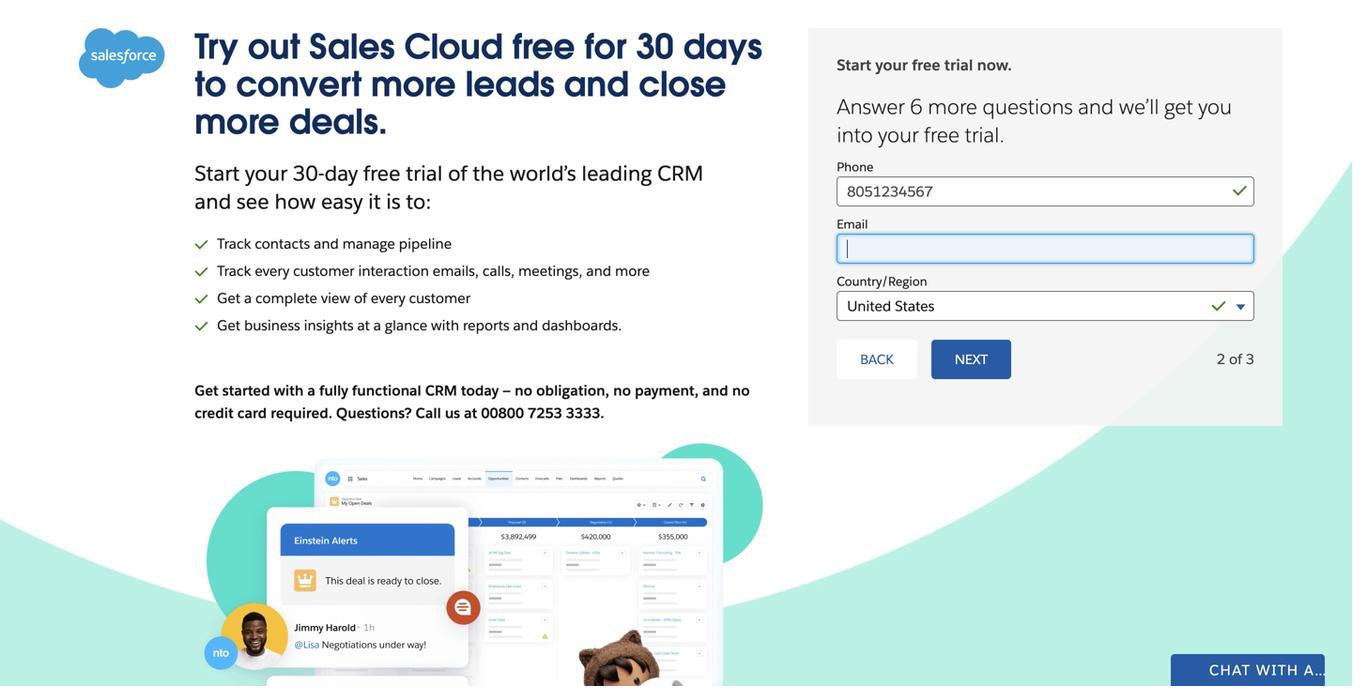 Task type: vqa. For each thing, say whether or not it's contained in the screenshot.
THE CHAT
yes



Task type: describe. For each thing, give the bounding box(es) containing it.
6
[[910, 94, 923, 120]]

and right reports at the top
[[513, 317, 538, 335]]

get inside get started with a fully functional crm today — no obligation, no payment, and no credit card required. questions? call us at
[[195, 382, 219, 400]]

your for start your free trial now.
[[876, 55, 908, 75]]

obligation,
[[536, 382, 610, 400]]

days
[[683, 25, 763, 69]]

and inside answer 6 more questions and we'll get you into your free trial.
[[1078, 94, 1114, 120]]

free inside start your 30-day free trial of the world's leading crm and see how easy it is to:
[[363, 160, 401, 187]]

complete
[[256, 289, 317, 308]]

now.
[[977, 55, 1012, 75]]

contacts
[[255, 235, 310, 253]]

today
[[461, 382, 499, 400]]

day
[[325, 160, 358, 187]]

free inside try out sales cloud free for 30 days to convert more leads and close more deals.
[[513, 25, 575, 69]]

easy
[[321, 188, 363, 215]]

leading
[[582, 160, 652, 187]]

and inside start your 30-day free trial of the world's leading crm and see how easy it is to:
[[195, 188, 231, 215]]

your for start your 30-day free trial of the world's leading crm and see how easy it is to:
[[245, 160, 288, 187]]

out
[[248, 25, 300, 69]]

sales
[[309, 25, 395, 69]]

with inside track contacts and manage pipeline track every customer interaction emails, calls, meetings, and more get a complete view of every customer get business insights at a glance with reports and dashboards.
[[431, 317, 459, 335]]

payment,
[[635, 382, 699, 400]]

answer 6 more questions and we'll get you into your free trial.
[[837, 94, 1232, 149]]

world's
[[510, 160, 576, 187]]

card
[[237, 404, 267, 423]]

we'll
[[1119, 94, 1160, 120]]

it
[[368, 188, 381, 215]]

2 vertical spatial of
[[1229, 350, 1243, 369]]

track contacts and manage pipeline track every customer interaction emails, calls, meetings, and more get a complete view of every customer get business insights at a glance with reports and dashboards.
[[217, 235, 650, 335]]

at inside get started with a fully functional crm today — no obligation, no payment, and no credit card required. questions? call us at
[[464, 404, 477, 423]]

start for start your free trial now.
[[837, 55, 872, 75]]

try
[[195, 25, 239, 69]]

how
[[275, 188, 316, 215]]

more inside answer 6 more questions and we'll get you into your free trial.
[[928, 94, 978, 120]]

and inside try out sales cloud free for 30 days to convert more leads and close more deals.
[[564, 63, 629, 106]]

functional
[[352, 382, 422, 400]]

with inside get started with a fully functional crm today — no obligation, no payment, and no credit card required. questions? call us at
[[274, 382, 304, 400]]

the
[[473, 160, 505, 187]]

see
[[237, 188, 269, 215]]

get started with a fully functional crm today — no obligation, no payment, and no credit card required. questions? call us at
[[195, 382, 750, 423]]

start for start your 30-day free trial of the world's leading crm and see how easy it is to:
[[195, 160, 240, 187]]

business
[[244, 317, 300, 335]]

call
[[416, 404, 441, 423]]

2 horizontal spatial a
[[374, 317, 381, 335]]

and inside get started with a fully functional crm today — no obligation, no payment, and no credit card required. questions? call us at
[[703, 382, 729, 400]]

questions
[[983, 94, 1073, 120]]

crm inside start your 30-day free trial of the world's leading crm and see how easy it is to:
[[658, 160, 704, 187]]

your inside answer 6 more questions and we'll get you into your free trial.
[[878, 122, 919, 149]]

trial.
[[965, 122, 1005, 149]]

chat
[[1210, 661, 1252, 680]]

of inside start your 30-day free trial of the world's leading crm and see how easy it is to:
[[448, 160, 467, 187]]

1 track from the top
[[217, 235, 251, 253]]

0 vertical spatial get
[[217, 289, 241, 308]]

2 no from the left
[[613, 382, 631, 400]]

0 vertical spatial customer
[[293, 262, 355, 280]]

reports
[[463, 317, 510, 335]]

0 vertical spatial trial
[[945, 55, 973, 75]]

1 vertical spatial get
[[217, 317, 241, 335]]



Task type: locate. For each thing, give the bounding box(es) containing it.
a left fully
[[308, 382, 316, 400]]

1 horizontal spatial with
[[431, 317, 459, 335]]

and left we'll
[[1078, 94, 1114, 120]]

for
[[585, 25, 627, 69]]

emails,
[[433, 262, 479, 280]]

free inside answer 6 more questions and we'll get you into your free trial.
[[924, 122, 960, 149]]

convert
[[236, 63, 362, 106]]

0 horizontal spatial every
[[255, 262, 290, 280]]

0 vertical spatial your
[[876, 55, 908, 75]]

0 vertical spatial track
[[217, 235, 251, 253]]

0 horizontal spatial trial
[[406, 160, 443, 187]]

start up see
[[195, 160, 240, 187]]

dashboards.
[[542, 317, 622, 335]]

and left 30
[[564, 63, 629, 106]]

crm
[[658, 160, 704, 187], [425, 382, 457, 400]]

at
[[357, 317, 370, 335], [464, 404, 477, 423]]

2 horizontal spatial with
[[1257, 661, 1299, 680]]

1 vertical spatial every
[[371, 289, 406, 308]]

of left 3
[[1229, 350, 1243, 369]]

required. questions?
[[271, 404, 412, 423]]

trial inside start your 30-day free trial of the world's leading crm and see how easy it is to:
[[406, 160, 443, 187]]

at inside track contacts and manage pipeline track every customer interaction emails, calls, meetings, and more get a complete view of every customer get business insights at a glance with reports and dashboards.
[[357, 317, 370, 335]]

into
[[837, 122, 873, 149]]

1 horizontal spatial start
[[837, 55, 872, 75]]

calls,
[[483, 262, 515, 280]]

—
[[503, 382, 511, 400]]

0 horizontal spatial with
[[274, 382, 304, 400]]

answer
[[837, 94, 905, 120]]

no right — at left bottom
[[515, 382, 533, 400]]

next
[[955, 351, 988, 368]]

start your free trial now.
[[837, 55, 1012, 75]]

with
[[431, 317, 459, 335], [274, 382, 304, 400], [1257, 661, 1299, 680]]

your
[[876, 55, 908, 75], [878, 122, 919, 149], [245, 160, 288, 187]]

get left complete
[[217, 289, 241, 308]]

3 no from the left
[[732, 382, 750, 400]]

30
[[636, 25, 674, 69]]

start inside start your 30-day free trial of the world's leading crm and see how easy it is to:
[[195, 160, 240, 187]]

1 horizontal spatial of
[[448, 160, 467, 187]]

go to the homepage image
[[79, 28, 165, 88]]

customer down 'emails,'
[[409, 289, 471, 308]]

0 vertical spatial start
[[837, 55, 872, 75]]

customer up view
[[293, 262, 355, 280]]

1 vertical spatial trial
[[406, 160, 443, 187]]

pipeline
[[399, 235, 452, 253]]

1 vertical spatial track
[[217, 262, 251, 280]]

1 horizontal spatial at
[[464, 404, 477, 423]]

chat with an exp button
[[1171, 655, 1353, 687]]

us
[[445, 404, 460, 423]]

your down "6"
[[878, 122, 919, 149]]

2 vertical spatial with
[[1257, 661, 1299, 680]]

1 vertical spatial start
[[195, 160, 240, 187]]

trial up to: at the left of page
[[406, 160, 443, 187]]

crm right leading
[[658, 160, 704, 187]]

insights
[[304, 317, 354, 335]]

1 horizontal spatial crm
[[658, 160, 704, 187]]

1 vertical spatial of
[[354, 289, 367, 308]]

a
[[244, 289, 252, 308], [374, 317, 381, 335], [308, 382, 316, 400]]

more
[[371, 63, 456, 106], [928, 94, 978, 120], [195, 100, 280, 144], [615, 262, 650, 280]]

0 vertical spatial with
[[431, 317, 459, 335]]

to
[[195, 63, 226, 106]]

started
[[222, 382, 270, 400]]

try out sales cloud free for 30 days to convert more leads and close more deals.
[[195, 25, 763, 144]]

and right meetings,
[[586, 262, 612, 280]]

deals.
[[289, 100, 388, 144]]

2 of 3
[[1217, 350, 1255, 369]]

0 horizontal spatial crm
[[425, 382, 457, 400]]

0 vertical spatial every
[[255, 262, 290, 280]]

start up the answer
[[837, 55, 872, 75]]

more inside track contacts and manage pipeline track every customer interaction emails, calls, meetings, and more get a complete view of every customer get business insights at a glance with reports and dashboards.
[[615, 262, 650, 280]]

None telephone field
[[837, 177, 1255, 207]]

and right payment, at the bottom of page
[[703, 382, 729, 400]]

track up business
[[217, 262, 251, 280]]

no left payment, at the bottom of page
[[613, 382, 631, 400]]

1 vertical spatial with
[[274, 382, 304, 400]]

free
[[513, 25, 575, 69], [912, 55, 941, 75], [924, 122, 960, 149], [363, 160, 401, 187]]

get
[[217, 289, 241, 308], [217, 317, 241, 335], [195, 382, 219, 400]]

trial left now.
[[945, 55, 973, 75]]

your up the answer
[[876, 55, 908, 75]]

exp
[[1333, 661, 1353, 680]]

a up business
[[244, 289, 252, 308]]

back button
[[837, 340, 918, 380]]

customer
[[293, 262, 355, 280], [409, 289, 471, 308]]

close
[[639, 63, 727, 106]]

of inside track contacts and manage pipeline track every customer interaction emails, calls, meetings, and more get a complete view of every customer get business insights at a glance with reports and dashboards.
[[354, 289, 367, 308]]

you
[[1199, 94, 1232, 120]]

crm inside get started with a fully functional crm today — no obligation, no payment, and no credit card required. questions? call us at
[[425, 382, 457, 400]]

0 horizontal spatial of
[[354, 289, 367, 308]]

get
[[1165, 94, 1194, 120]]

every down contacts
[[255, 262, 290, 280]]

view
[[321, 289, 350, 308]]

at right insights
[[357, 317, 370, 335]]

interactive dashboard of sales cloud on laptop and mobile screen image
[[195, 444, 790, 687]]

every down interaction
[[371, 289, 406, 308]]

crm up the us
[[425, 382, 457, 400]]

1 horizontal spatial every
[[371, 289, 406, 308]]

free left for
[[513, 25, 575, 69]]

of left 'the'
[[448, 160, 467, 187]]

0 horizontal spatial a
[[244, 289, 252, 308]]

is
[[386, 188, 401, 215]]

1 no from the left
[[515, 382, 533, 400]]

start your 30-day free trial of the world's leading crm and see how easy it is to:
[[195, 160, 704, 215]]

1 vertical spatial customer
[[409, 289, 471, 308]]

None email field
[[837, 234, 1255, 264]]

0 horizontal spatial customer
[[293, 262, 355, 280]]

1 horizontal spatial no
[[613, 382, 631, 400]]

of right view
[[354, 289, 367, 308]]

a left the glance
[[374, 317, 381, 335]]

1 vertical spatial a
[[374, 317, 381, 335]]

cloud
[[404, 25, 503, 69]]

chat with an exp
[[1210, 661, 1353, 680]]

credit
[[195, 404, 234, 423]]

with inside chat with an exp button
[[1257, 661, 1299, 680]]

2 vertical spatial get
[[195, 382, 219, 400]]

to:
[[406, 188, 431, 215]]

1 horizontal spatial a
[[308, 382, 316, 400]]

0 vertical spatial of
[[448, 160, 467, 187]]

at right the us
[[464, 404, 477, 423]]

free up "6"
[[912, 55, 941, 75]]

get up credit
[[195, 382, 219, 400]]

track
[[217, 235, 251, 253], [217, 262, 251, 280]]

2 vertical spatial a
[[308, 382, 316, 400]]

back
[[861, 351, 894, 368]]

trial
[[945, 55, 973, 75], [406, 160, 443, 187]]

1 vertical spatial crm
[[425, 382, 457, 400]]

2 horizontal spatial of
[[1229, 350, 1243, 369]]

of
[[448, 160, 467, 187], [354, 289, 367, 308], [1229, 350, 1243, 369]]

your up see
[[245, 160, 288, 187]]

next button
[[932, 340, 1012, 380]]

every
[[255, 262, 290, 280], [371, 289, 406, 308]]

0 horizontal spatial at
[[357, 317, 370, 335]]

2 horizontal spatial no
[[732, 382, 750, 400]]

with left an
[[1257, 661, 1299, 680]]

free up it
[[363, 160, 401, 187]]

0 vertical spatial a
[[244, 289, 252, 308]]

30-
[[293, 160, 325, 187]]

interaction
[[358, 262, 429, 280]]

glance
[[385, 317, 428, 335]]

free left trial.
[[924, 122, 960, 149]]

and
[[564, 63, 629, 106], [1078, 94, 1114, 120], [195, 188, 231, 215], [314, 235, 339, 253], [586, 262, 612, 280], [513, 317, 538, 335], [703, 382, 729, 400]]

1 vertical spatial your
[[878, 122, 919, 149]]

get left business
[[217, 317, 241, 335]]

3
[[1246, 350, 1255, 369]]

no right payment, at the bottom of page
[[732, 382, 750, 400]]

and left see
[[195, 188, 231, 215]]

with right the glance
[[431, 317, 459, 335]]

2
[[1217, 350, 1226, 369]]

1 vertical spatial at
[[464, 404, 477, 423]]

fully
[[319, 382, 348, 400]]

0 vertical spatial at
[[357, 317, 370, 335]]

your inside start your 30-day free trial of the world's leading crm and see how easy it is to:
[[245, 160, 288, 187]]

no
[[515, 382, 533, 400], [613, 382, 631, 400], [732, 382, 750, 400]]

1 horizontal spatial trial
[[945, 55, 973, 75]]

2 track from the top
[[217, 262, 251, 280]]

a inside get started with a fully functional crm today — no obligation, no payment, and no credit card required. questions? call us at
[[308, 382, 316, 400]]

meetings,
[[518, 262, 583, 280]]

start
[[837, 55, 872, 75], [195, 160, 240, 187]]

an
[[1304, 661, 1328, 680]]

0 horizontal spatial start
[[195, 160, 240, 187]]

manage
[[343, 235, 395, 253]]

track down see
[[217, 235, 251, 253]]

with right started
[[274, 382, 304, 400]]

and left manage
[[314, 235, 339, 253]]

.
[[601, 404, 605, 423]]

leads
[[466, 63, 555, 106]]

0 vertical spatial crm
[[658, 160, 704, 187]]

0 horizontal spatial no
[[515, 382, 533, 400]]

1 horizontal spatial customer
[[409, 289, 471, 308]]

2 vertical spatial your
[[245, 160, 288, 187]]



